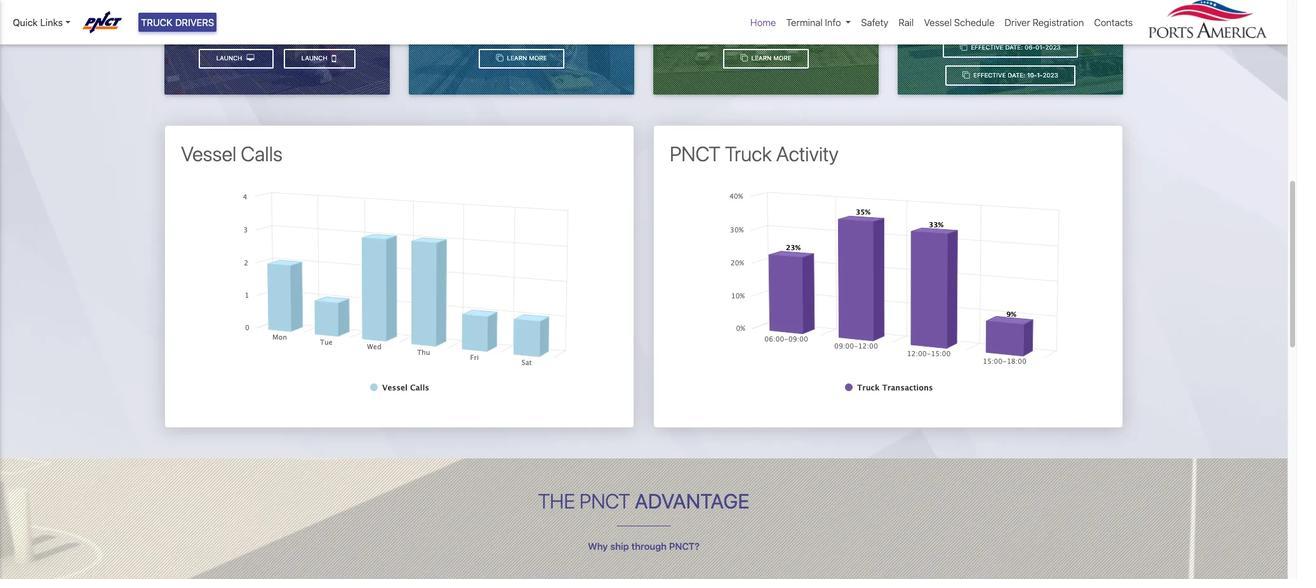 Task type: locate. For each thing, give the bounding box(es) containing it.
vessel for calls
[[181, 142, 237, 166]]

0 vertical spatial 2023
[[1046, 44, 1061, 51]]

1 horizontal spatial more
[[774, 55, 792, 62]]

vessel left calls
[[181, 142, 237, 166]]

learn
[[507, 55, 527, 62], [752, 55, 772, 62]]

1 horizontal spatial launch link
[[284, 49, 356, 69]]

0 horizontal spatial pnct
[[580, 489, 631, 513]]

launch link down payments,
[[199, 49, 274, 69]]

2 learn more link from the left
[[723, 49, 809, 69]]

launch left desktop image
[[216, 55, 244, 62]]

0 horizontal spatial learn
[[507, 55, 527, 62]]

truck drivers link
[[139, 13, 217, 32]]

latest
[[688, 6, 714, 18]]

registration
[[1033, 16, 1085, 28]]

and
[[771, 6, 789, 18], [998, 10, 1016, 22]]

container
[[726, 21, 771, 33]]

date: left 06-
[[1006, 44, 1023, 51]]

clone image
[[961, 44, 968, 51], [496, 55, 504, 62], [741, 55, 748, 62]]

1 horizontal spatial launch
[[302, 55, 329, 62]]

date: left contacts
[[1061, 10, 1086, 22]]

safety link
[[857, 10, 894, 35]]

drivers
[[175, 16, 214, 28]]

0 vertical spatial pnct
[[670, 142, 721, 166]]

truck left activity
[[725, 142, 772, 166]]

launch link down schedule...
[[284, 49, 356, 69]]

2 more from the left
[[774, 55, 792, 62]]

learn more link
[[479, 49, 565, 69], [723, 49, 809, 69]]

launch for mobile "image"
[[302, 55, 329, 62]]

1 more from the left
[[529, 55, 547, 62]]

services,
[[279, 6, 321, 18]]

and inside all the latest information and updates for empty container return.
[[771, 6, 789, 18]]

1 vertical spatial date:
[[1006, 44, 1023, 51]]

ship
[[611, 541, 629, 552]]

1-
[[1038, 72, 1043, 79]]

1 horizontal spatial learn more
[[750, 55, 792, 62]]

date: left 10-
[[1008, 72, 1026, 79]]

effective
[[1018, 10, 1058, 22], [972, 44, 1004, 51], [974, 72, 1007, 79]]

date: for 01-
[[1006, 44, 1023, 51]]

launch link
[[284, 49, 356, 69], [199, 49, 274, 69]]

1 learn from the left
[[507, 55, 527, 62]]

1 vertical spatial truck
[[725, 142, 772, 166]]

home
[[751, 16, 777, 28]]

the
[[671, 6, 686, 18]]

2023 for 1-
[[1043, 72, 1059, 79]]

online payments, flex services, gate activity, vessel schedule...
[[170, 6, 385, 33]]

1 vertical spatial 2023
[[1043, 72, 1059, 79]]

vessel down flex
[[235, 21, 265, 33]]

effective date: 10-1-2023
[[972, 72, 1059, 79]]

1 horizontal spatial learn more link
[[723, 49, 809, 69]]

vessel right rail
[[924, 16, 952, 28]]

truck
[[141, 16, 173, 28], [725, 142, 772, 166]]

2023 right 06-
[[1046, 44, 1061, 51]]

clone image for review tarrif and effective date:
[[961, 44, 968, 51]]

0 vertical spatial effective
[[1018, 10, 1058, 22]]

1 horizontal spatial learn
[[752, 55, 772, 62]]

pnct
[[670, 142, 721, 166], [580, 489, 631, 513]]

vessel inside vessel schedule link
[[924, 16, 952, 28]]

return.
[[773, 21, 807, 33]]

0 horizontal spatial clone image
[[496, 55, 504, 62]]

2 launch from the left
[[216, 55, 244, 62]]

2 horizontal spatial clone image
[[961, 44, 968, 51]]

0 horizontal spatial launch
[[216, 55, 244, 62]]

safety
[[862, 16, 889, 28]]

learn for all the latest information and updates for empty container return. clone icon
[[752, 55, 772, 62]]

flex
[[253, 6, 276, 18]]

truck left drivers
[[141, 16, 173, 28]]

driver registration
[[1005, 16, 1085, 28]]

advantage
[[635, 489, 750, 513]]

1 learn more from the left
[[505, 55, 547, 62]]

and up return.
[[771, 6, 789, 18]]

clone image inside effective date: 06-01-2023 link
[[961, 44, 968, 51]]

1 horizontal spatial clone image
[[741, 55, 748, 62]]

0 horizontal spatial launch link
[[199, 49, 274, 69]]

pnct?
[[669, 541, 700, 552]]

1 launch from the left
[[302, 55, 329, 62]]

2023
[[1046, 44, 1061, 51], [1043, 72, 1059, 79]]

more for 1st learn more link from left
[[529, 55, 547, 62]]

2023 inside effective date: 10-1-2023 link
[[1043, 72, 1059, 79]]

2 vertical spatial date:
[[1008, 72, 1026, 79]]

1 vertical spatial effective
[[972, 44, 1004, 51]]

launch
[[302, 55, 329, 62], [216, 55, 244, 62]]

0 horizontal spatial more
[[529, 55, 547, 62]]

more
[[529, 55, 547, 62], [774, 55, 792, 62]]

vessel
[[924, 16, 952, 28], [235, 21, 265, 33], [181, 142, 237, 166]]

2 vertical spatial effective
[[974, 72, 1007, 79]]

1 horizontal spatial truck
[[725, 142, 772, 166]]

launch left mobile "image"
[[302, 55, 329, 62]]

rail link
[[894, 10, 919, 35]]

2 learn more from the left
[[750, 55, 792, 62]]

0 horizontal spatial learn more
[[505, 55, 547, 62]]

0 vertical spatial date:
[[1061, 10, 1086, 22]]

and right 'tarrif'
[[998, 10, 1016, 22]]

effective date: 10-1-2023 link
[[946, 66, 1076, 86]]

clone image
[[963, 72, 970, 79]]

06-
[[1025, 44, 1036, 51]]

vessel schedule
[[924, 16, 995, 28]]

launch for desktop image
[[216, 55, 244, 62]]

all
[[657, 6, 668, 18]]

01-
[[1036, 44, 1046, 51]]

10-
[[1028, 72, 1038, 79]]

date:
[[1061, 10, 1086, 22], [1006, 44, 1023, 51], [1008, 72, 1026, 79]]

2023 inside effective date: 06-01-2023 link
[[1046, 44, 1061, 51]]

0 horizontal spatial learn more link
[[479, 49, 565, 69]]

0 vertical spatial truck
[[141, 16, 173, 28]]

vessel calls
[[181, 142, 283, 166]]

learn more
[[505, 55, 547, 62], [750, 55, 792, 62]]

0 horizontal spatial and
[[771, 6, 789, 18]]

schedule...
[[268, 21, 319, 33]]

2 learn from the left
[[752, 55, 772, 62]]

effective for effective date: 10-1-2023
[[974, 72, 1007, 79]]

2023 right 10-
[[1043, 72, 1059, 79]]

schedule
[[955, 16, 995, 28]]

the
[[538, 489, 575, 513]]

vessel inside "online payments, flex services, gate activity, vessel schedule..."
[[235, 21, 265, 33]]



Task type: vqa. For each thing, say whether or not it's contained in the screenshot.
first 'gp'
no



Task type: describe. For each thing, give the bounding box(es) containing it.
terminal info
[[787, 16, 842, 28]]

desktop image
[[247, 55, 254, 62]]

activity
[[777, 142, 839, 166]]

more for 1st learn more link from the right
[[774, 55, 792, 62]]

calls
[[241, 142, 283, 166]]

driver
[[1005, 16, 1031, 28]]

review
[[936, 10, 969, 22]]

gate
[[324, 6, 346, 18]]

2023 for 01-
[[1046, 44, 1061, 51]]

activity,
[[348, 6, 385, 18]]

2 launch link from the left
[[199, 49, 274, 69]]

information
[[717, 6, 769, 18]]

1 launch link from the left
[[284, 49, 356, 69]]

terminal
[[787, 16, 823, 28]]

empty
[[847, 6, 876, 18]]

driver registration link
[[1000, 10, 1090, 35]]

why ship through pnct?
[[588, 541, 700, 552]]

date: for 1-
[[1008, 72, 1026, 79]]

quick links
[[13, 16, 63, 28]]

1 horizontal spatial pnct
[[670, 142, 721, 166]]

for
[[831, 6, 844, 18]]

the pnct advantage
[[538, 489, 750, 513]]

learn more for 1st learn more link from the right
[[750, 55, 792, 62]]

review tarrif and effective date:
[[936, 10, 1086, 22]]

1 learn more link from the left
[[479, 49, 565, 69]]

updates
[[791, 6, 829, 18]]

links
[[40, 16, 63, 28]]

contacts
[[1095, 16, 1134, 28]]

vessel for schedule
[[924, 16, 952, 28]]

learn for leftmost clone icon
[[507, 55, 527, 62]]

through
[[632, 541, 667, 552]]

0 horizontal spatial truck
[[141, 16, 173, 28]]

1 vertical spatial pnct
[[580, 489, 631, 513]]

vessel schedule link
[[919, 10, 1000, 35]]

quick
[[13, 16, 38, 28]]

terminal info link
[[782, 10, 857, 35]]

quick links link
[[13, 15, 70, 30]]

effective for effective date: 06-01-2023
[[972, 44, 1004, 51]]

effective date: 06-01-2023 link
[[943, 38, 1079, 58]]

tarrif
[[972, 10, 996, 22]]

contacts link
[[1090, 10, 1139, 35]]

effective date: 06-01-2023
[[970, 44, 1061, 51]]

online
[[170, 6, 199, 18]]

home link
[[746, 10, 782, 35]]

payments,
[[202, 6, 250, 18]]

all the latest information and updates for empty container return.
[[657, 6, 876, 33]]

rail
[[899, 16, 914, 28]]

learn more for 1st learn more link from left
[[505, 55, 547, 62]]

why
[[588, 541, 608, 552]]

1 horizontal spatial and
[[998, 10, 1016, 22]]

pnct truck activity
[[670, 142, 839, 166]]

clone image for all the latest information and updates for empty container return.
[[741, 55, 748, 62]]

info
[[825, 16, 842, 28]]

truck drivers
[[141, 16, 214, 28]]

mobile image
[[332, 53, 336, 63]]



